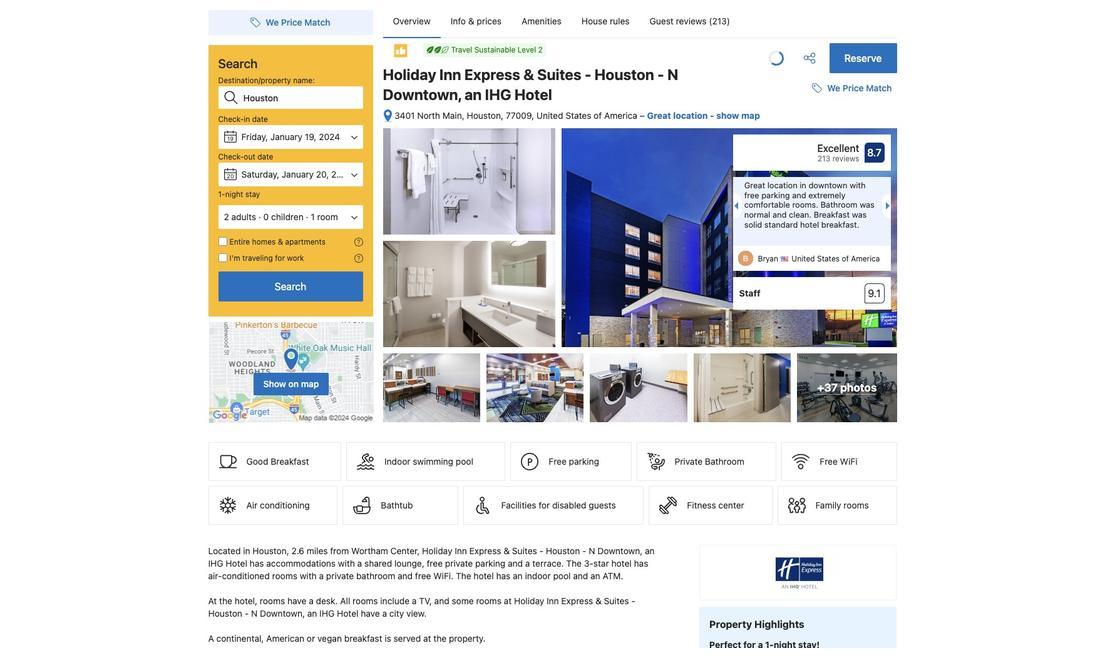 Task type: vqa. For each thing, say whether or not it's contained in the screenshot.
the right This property is part of our Preferred Partner Program. It's committed to providing excellent service and good value. It'll pay us a higher commission if you make a booking. icon
no



Task type: locate. For each thing, give the bounding box(es) containing it.
search inside button
[[275, 281, 306, 292]]

entire homes & apartments
[[229, 237, 326, 247]]

0 horizontal spatial we
[[266, 17, 279, 28]]

0 horizontal spatial of
[[594, 110, 602, 121]]

0 vertical spatial states
[[565, 110, 591, 121]]

show
[[263, 379, 286, 389]]

downtown, inside holiday inn express & suites - houston - n downtown, an ihg hotel
[[383, 86, 461, 103]]

rooms right "hotel,"
[[260, 596, 285, 607]]

we up destination/property name:
[[266, 17, 279, 28]]

0 vertical spatial the
[[219, 596, 232, 607]]

and
[[792, 190, 806, 200], [773, 210, 787, 220], [508, 559, 523, 569], [398, 571, 413, 582], [573, 571, 588, 582], [434, 596, 449, 607]]

1 vertical spatial with
[[338, 559, 355, 569]]

hotel up atm.
[[611, 559, 632, 569]]

we price match
[[266, 17, 330, 28], [827, 83, 892, 93]]

hotel up some
[[474, 571, 494, 582]]

we price match button up name:
[[246, 11, 335, 34]]

express up some
[[469, 546, 501, 557]]

parking up normal
[[761, 190, 790, 200]]

suites up 3401 north main, houston, 77009, united states of america – great location - show map
[[537, 66, 581, 83]]

guests
[[589, 500, 616, 511]]

2 vertical spatial houston
[[208, 609, 242, 619]]

ihg up the "77009,"
[[485, 86, 511, 103]]

work
[[287, 254, 304, 263]]

wifi.
[[433, 571, 453, 582]]

rooms right some
[[476, 596, 501, 607]]

0 vertical spatial free
[[744, 190, 759, 200]]

1 horizontal spatial downtown,
[[383, 86, 461, 103]]

1 vertical spatial location
[[767, 180, 797, 190]]

fitness
[[687, 500, 716, 511]]

we price match button down reserve
[[807, 77, 897, 100]]

0 horizontal spatial bathroom
[[705, 456, 744, 467]]

january left 20,
[[282, 169, 314, 180]]

1 horizontal spatial we price match button
[[807, 77, 897, 100]]

2024 right 20,
[[331, 169, 352, 180]]

search up destination/property
[[218, 56, 258, 71]]

houston, left 2.6
[[253, 546, 289, 557]]

· left 1
[[306, 212, 308, 222]]

2024 for saturday, january 20, 2024
[[331, 169, 352, 180]]

has left indoor
[[496, 571, 510, 582]]

0 horizontal spatial parking
[[475, 559, 505, 569]]

0 horizontal spatial the
[[219, 596, 232, 607]]

has right star on the bottom right
[[634, 559, 648, 569]]

rooms right the all
[[353, 596, 378, 607]]

downtown, up american
[[260, 609, 305, 619]]

january
[[270, 131, 302, 142], [282, 169, 314, 180]]

match down reserve
[[866, 83, 892, 93]]

1 vertical spatial 2
[[224, 212, 229, 222]]

inn up some
[[455, 546, 467, 557]]

good
[[246, 456, 268, 467]]

n down "hotel,"
[[251, 609, 257, 619]]

and right tv,
[[434, 596, 449, 607]]

accommodations
[[266, 559, 336, 569]]

1 vertical spatial bathroom
[[705, 456, 744, 467]]

0 vertical spatial parking
[[761, 190, 790, 200]]

2 vertical spatial n
[[251, 609, 257, 619]]

2 vertical spatial parking
[[475, 559, 505, 569]]

click to open map view image
[[383, 109, 392, 123]]

1 vertical spatial price
[[843, 83, 864, 93]]

travel sustainable level 2
[[451, 45, 543, 54]]

and left 'clean.'
[[773, 210, 787, 220]]

free up wifi.
[[427, 559, 443, 569]]

in up rooms.
[[800, 180, 806, 190]]

we
[[266, 17, 279, 28], [827, 83, 840, 93]]

1 horizontal spatial pool
[[553, 571, 571, 582]]

0 horizontal spatial free
[[549, 456, 567, 467]]

1 check- from the top
[[218, 115, 244, 124]]

great up "comfortable" in the right of the page
[[744, 180, 765, 190]]

1 horizontal spatial houston,
[[467, 110, 503, 121]]

houston, inside located in houston, 2.6 miles from wortham center, holiday inn express & suites - houston - n downtown, an ihg hotel has accommodations with a shared lounge, free private parking and a terrace. the 3-star hotel has air-conditioned rooms with a private bathroom and free wifi. the hotel has an indoor pool and an atm. at the hotel, rooms have a desk. all rooms include a tv, and some rooms at holiday inn express & suites - houston - n downtown, an ihg hotel have a city view. a continental, american or vegan breakfast is served at the prop
[[253, 546, 289, 557]]

we'll show you stays where you can have the entire place to yourself image
[[354, 238, 363, 247]]

conditioning
[[260, 500, 310, 511]]

room
[[317, 212, 338, 222]]

free parking
[[549, 456, 599, 467]]

express inside holiday inn express & suites - houston - n downtown, an ihg hotel
[[464, 66, 520, 83]]

hotel down the all
[[337, 609, 358, 619]]

1 horizontal spatial united
[[792, 254, 815, 264]]

highlights
[[754, 619, 804, 631]]

excellent
[[817, 143, 859, 154]]

check- down 19
[[218, 152, 244, 162]]

free left wifi
[[820, 456, 838, 467]]

0 vertical spatial united
[[536, 110, 563, 121]]

1 vertical spatial we price match
[[827, 83, 892, 93]]

1 vertical spatial parking
[[569, 456, 599, 467]]

2 vertical spatial downtown,
[[260, 609, 305, 619]]

· left the 0
[[258, 212, 261, 222]]

has up conditioned
[[250, 559, 264, 569]]

suites
[[537, 66, 581, 83], [512, 546, 537, 557], [604, 596, 629, 607]]

downtown, up star on the bottom right
[[597, 546, 643, 557]]

rooms
[[844, 500, 869, 511], [272, 571, 297, 582], [260, 596, 285, 607], [353, 596, 378, 607], [476, 596, 501, 607]]

0 horizontal spatial have
[[287, 596, 306, 607]]

free up "facilities for disabled guests"
[[549, 456, 567, 467]]

the right served
[[433, 634, 447, 644]]

price down reserve
[[843, 83, 864, 93]]

facilities for disabled guests button
[[463, 487, 644, 525]]

states down holiday inn express & suites - houston - n downtown, an ihg hotel
[[565, 110, 591, 121]]

bathroom up breakfast.
[[821, 200, 857, 210]]

search down work
[[275, 281, 306, 292]]

prices
[[477, 16, 502, 26]]

private
[[675, 456, 703, 467]]

date for check-out date
[[257, 152, 273, 162]]

january left 19,
[[270, 131, 302, 142]]

in inside located in houston, 2.6 miles from wortham center, holiday inn express & suites - houston - n downtown, an ihg hotel has accommodations with a shared lounge, free private parking and a terrace. the 3-star hotel has air-conditioned rooms with a private bathroom and free wifi. the hotel has an indoor pool and an atm. at the hotel, rooms have a desk. all rooms include a tv, and some rooms at holiday inn express & suites - houston - n downtown, an ihg hotel have a city view. a continental, american or vegan breakfast is served at the prop
[[243, 546, 250, 557]]

houston, right main,
[[467, 110, 503, 121]]

rooms inside button
[[844, 500, 869, 511]]

overview link
[[383, 5, 441, 38]]

a
[[357, 559, 362, 569], [525, 559, 530, 569], [319, 571, 324, 582], [309, 596, 314, 607], [412, 596, 417, 607], [382, 609, 387, 619]]

great inside great location in downtown with free parking and extremely comfortable rooms. bathroom was normal and clean. breakfast was solid standard hotel breakfast.
[[744, 180, 765, 190]]

the left 3-
[[566, 559, 582, 569]]

level
[[518, 45, 536, 54]]

suites up terrace.
[[512, 546, 537, 557]]

0 vertical spatial match
[[304, 17, 330, 28]]

bathtub
[[381, 500, 413, 511]]

house rules link
[[571, 5, 640, 38]]

0 horizontal spatial location
[[673, 110, 708, 121]]

houston,
[[467, 110, 503, 121], [253, 546, 289, 557]]

reviews right 213 on the top
[[832, 154, 859, 163]]

private up wifi.
[[445, 559, 473, 569]]

with inside great location in downtown with free parking and extremely comfortable rooms. bathroom was normal and clean. breakfast was solid standard hotel breakfast.
[[850, 180, 866, 190]]

america
[[604, 110, 637, 121], [851, 254, 880, 264]]

north
[[417, 110, 440, 121]]

2 vertical spatial suites
[[604, 596, 629, 607]]

houston up terrace.
[[546, 546, 580, 557]]

1 vertical spatial date
[[257, 152, 273, 162]]

children
[[271, 212, 304, 222]]

bathroom
[[356, 571, 395, 582]]

2
[[538, 45, 543, 54], [224, 212, 229, 222]]

0 vertical spatial check-
[[218, 115, 244, 124]]

0 vertical spatial ihg
[[485, 86, 511, 103]]

1 vertical spatial pool
[[553, 571, 571, 582]]

houston up – on the top right of the page
[[594, 66, 654, 83]]

and up 'clean.'
[[792, 190, 806, 200]]

1 vertical spatial suites
[[512, 546, 537, 557]]

an
[[465, 86, 482, 103], [645, 546, 655, 557], [513, 571, 523, 582], [590, 571, 600, 582], [307, 609, 317, 619]]

Where are you going? field
[[238, 86, 363, 109]]

1 vertical spatial for
[[539, 500, 550, 511]]

hotel down rooms.
[[800, 219, 819, 229]]

fitness center button
[[649, 487, 772, 525]]

2 horizontal spatial hotel
[[800, 219, 819, 229]]

with down from
[[338, 559, 355, 569]]

9.1
[[868, 288, 881, 299]]

parking inside located in houston, 2.6 miles from wortham center, holiday inn express & suites - houston - n downtown, an ihg hotel has accommodations with a shared lounge, free private parking and a terrace. the 3-star hotel has air-conditioned rooms with a private bathroom and free wifi. the hotel has an indoor pool and an atm. at the hotel, rooms have a desk. all rooms include a tv, and some rooms at holiday inn express & suites - houston - n downtown, an ihg hotel have a city view. a continental, american or vegan breakfast is served at the prop
[[475, 559, 505, 569]]

desk.
[[316, 596, 338, 607]]

inn
[[439, 66, 461, 83], [455, 546, 467, 557], [547, 596, 559, 607]]

location up "comfortable" in the right of the page
[[767, 180, 797, 190]]

0 vertical spatial pool
[[456, 456, 473, 467]]

great location - show map button
[[647, 110, 760, 121]]

in inside search "section"
[[244, 115, 250, 124]]

1 vertical spatial of
[[842, 254, 849, 264]]

1 vertical spatial reviews
[[832, 154, 859, 163]]

0 horizontal spatial america
[[604, 110, 637, 121]]

1 horizontal spatial price
[[843, 83, 864, 93]]

friday,
[[241, 131, 268, 142]]

1 vertical spatial inn
[[455, 546, 467, 557]]

0 horizontal spatial map
[[301, 379, 319, 389]]

have left desk.
[[287, 596, 306, 607]]

0 horizontal spatial with
[[300, 571, 317, 582]]

check-in date
[[218, 115, 268, 124]]

parking
[[761, 190, 790, 200], [569, 456, 599, 467], [475, 559, 505, 569]]

0 horizontal spatial ihg
[[208, 559, 223, 569]]

0 vertical spatial price
[[281, 17, 302, 28]]

bathroom inside button
[[705, 456, 744, 467]]

check- for in
[[218, 115, 244, 124]]

private
[[445, 559, 473, 569], [326, 571, 354, 582]]

1 horizontal spatial for
[[539, 500, 550, 511]]

2 adults · 0 children · 1 room button
[[218, 205, 363, 229]]

scored 8.7 element
[[864, 143, 884, 163]]

0 horizontal spatial pool
[[456, 456, 473, 467]]

0 horizontal spatial we price match button
[[246, 11, 335, 34]]

&
[[468, 16, 474, 26], [523, 66, 534, 83], [278, 237, 283, 247], [504, 546, 510, 557], [595, 596, 602, 607]]

+37
[[817, 381, 838, 395]]

location inside great location in downtown with free parking and extremely comfortable rooms. bathroom was normal and clean. breakfast was solid standard hotel breakfast.
[[767, 180, 797, 190]]

& down facilities
[[504, 546, 510, 557]]

1 horizontal spatial hotel
[[611, 559, 632, 569]]

parking up disabled
[[569, 456, 599, 467]]

2 left the adults
[[224, 212, 229, 222]]

show
[[716, 110, 739, 121]]

houston down at
[[208, 609, 242, 619]]

1
[[311, 212, 315, 222]]

we price match up name:
[[266, 17, 330, 28]]

3401
[[394, 110, 415, 121]]

guest reviews (213) link
[[640, 5, 740, 38]]

0 vertical spatial date
[[252, 115, 268, 124]]

suites inside holiday inn express & suites - houston - n downtown, an ihg hotel
[[537, 66, 581, 83]]

saturday, january 20, 2024
[[241, 169, 352, 180]]

0 vertical spatial we price match button
[[246, 11, 335, 34]]

1 vertical spatial states
[[817, 254, 840, 264]]

pool down terrace.
[[553, 571, 571, 582]]

holiday down valign  initial image on the left
[[383, 66, 436, 83]]

january for saturday,
[[282, 169, 314, 180]]

2 horizontal spatial parking
[[761, 190, 790, 200]]

have up breakfast
[[361, 609, 380, 619]]

free
[[549, 456, 567, 467], [820, 456, 838, 467]]

an inside holiday inn express & suites - houston - n downtown, an ihg hotel
[[465, 86, 482, 103]]

america left – on the top right of the page
[[604, 110, 637, 121]]

house rules
[[582, 16, 630, 26]]

free for free wifi
[[820, 456, 838, 467]]

1 vertical spatial ihg
[[208, 559, 223, 569]]

1 vertical spatial express
[[469, 546, 501, 557]]

for left disabled
[[539, 500, 550, 511]]

2 horizontal spatial with
[[850, 180, 866, 190]]

holiday inn express image
[[762, 555, 837, 592]]

we down reserve button
[[827, 83, 840, 93]]

1 vertical spatial we price match button
[[807, 77, 897, 100]]

& right homes
[[278, 237, 283, 247]]

the right at
[[219, 596, 232, 607]]

property highlights
[[709, 619, 804, 631]]

clean.
[[789, 210, 812, 220]]

match inside search "section"
[[304, 17, 330, 28]]

1 horizontal spatial parking
[[569, 456, 599, 467]]

scored 9.1 element
[[864, 284, 884, 304]]

hotel up the "77009,"
[[514, 86, 552, 103]]

inn down "travel"
[[439, 66, 461, 83]]

rated excellent element
[[739, 141, 859, 156]]

n inside holiday inn express & suites - houston - n downtown, an ihg hotel
[[667, 66, 678, 83]]

1 vertical spatial houston
[[546, 546, 580, 557]]

map right on
[[301, 379, 319, 389]]

search
[[218, 56, 258, 71], [275, 281, 306, 292]]

in for located in houston, 2.6 miles from wortham center, holiday inn express & suites - houston - n downtown, an ihg hotel has accommodations with a shared lounge, free private parking and a terrace. the 3-star hotel has air-conditioned rooms with a private bathroom and free wifi. the hotel has an indoor pool and an atm. at the hotel, rooms have a desk. all rooms include a tv, and some rooms at holiday inn express & suites - houston - n downtown, an ihg hotel have a city view. a continental, american or vegan breakfast is served at the prop
[[243, 546, 250, 557]]

0 vertical spatial hotel
[[514, 86, 552, 103]]

1 free from the left
[[549, 456, 567, 467]]

at
[[504, 596, 512, 607], [423, 634, 431, 644]]

private down from
[[326, 571, 354, 582]]

a left desk.
[[309, 596, 314, 607]]

express
[[464, 66, 520, 83], [469, 546, 501, 557], [561, 596, 593, 607]]

hotel inside holiday inn express & suites - houston - n downtown, an ihg hotel
[[514, 86, 552, 103]]

have
[[287, 596, 306, 607], [361, 609, 380, 619]]

great
[[647, 110, 671, 121], [744, 180, 765, 190]]

1 horizontal spatial location
[[767, 180, 797, 190]]

if you select this option, we'll show you popular business travel features like breakfast, wifi and free parking. image
[[354, 254, 363, 263]]

1 horizontal spatial the
[[433, 634, 447, 644]]

apartments
[[285, 237, 326, 247]]

0 horizontal spatial for
[[275, 254, 285, 263]]

a
[[208, 634, 214, 644]]

with down accommodations at the left bottom of the page
[[300, 571, 317, 582]]

miles
[[307, 546, 328, 557]]

1-night stay
[[218, 190, 260, 199]]

2 free from the left
[[820, 456, 838, 467]]

location left the show
[[673, 110, 708, 121]]

0 vertical spatial houston
[[594, 66, 654, 83]]

0 vertical spatial holiday
[[383, 66, 436, 83]]

states down breakfast.
[[817, 254, 840, 264]]

holiday up wifi.
[[422, 546, 452, 557]]

with
[[850, 180, 866, 190], [338, 559, 355, 569], [300, 571, 317, 582]]

breakfast down extremely
[[814, 210, 850, 220]]

1 horizontal spatial at
[[504, 596, 512, 607]]

downtown,
[[383, 86, 461, 103], [597, 546, 643, 557], [260, 609, 305, 619]]

terrace.
[[532, 559, 564, 569]]

wifi
[[840, 456, 857, 467]]

america up the 9.1
[[851, 254, 880, 264]]

0 horizontal spatial at
[[423, 634, 431, 644]]

free
[[744, 190, 759, 200], [427, 559, 443, 569], [415, 571, 431, 582]]

0 vertical spatial hotel
[[800, 219, 819, 229]]

express down sustainable
[[464, 66, 520, 83]]

0 vertical spatial bathroom
[[821, 200, 857, 210]]

holiday down indoor
[[514, 596, 544, 607]]

express down 3-
[[561, 596, 593, 607]]

n up great location - show map button
[[667, 66, 678, 83]]

united
[[536, 110, 563, 121], [792, 254, 815, 264]]

united right the "77009,"
[[536, 110, 563, 121]]

& down level
[[523, 66, 534, 83]]

0 vertical spatial of
[[594, 110, 602, 121]]

& inside search "section"
[[278, 237, 283, 247]]

search section
[[203, 0, 378, 424]]

family rooms button
[[777, 487, 897, 525]]

0 horizontal spatial breakfast
[[271, 456, 309, 467]]

0 horizontal spatial great
[[647, 110, 671, 121]]

inn down indoor
[[547, 596, 559, 607]]

2 vertical spatial hotel
[[337, 609, 358, 619]]

3-
[[584, 559, 593, 569]]

save the property image
[[773, 62, 786, 68]]

1 horizontal spatial reviews
[[832, 154, 859, 163]]

sustainable
[[474, 45, 516, 54]]

2 check- from the top
[[218, 152, 244, 162]]

downtown
[[809, 180, 847, 190]]

suites down atm.
[[604, 596, 629, 607]]

has
[[250, 559, 264, 569], [634, 559, 648, 569], [496, 571, 510, 582]]

date up friday,
[[252, 115, 268, 124]]

2 horizontal spatial suites
[[604, 596, 629, 607]]

located in houston, 2.6 miles from wortham center, holiday inn express & suites - houston - n downtown, an ihg hotel has accommodations with a shared lounge, free private parking and a terrace. the 3-star hotel has air-conditioned rooms with a private bathroom and free wifi. the hotel has an indoor pool and an atm. at the hotel, rooms have a desk. all rooms include a tv, and some rooms at holiday inn express & suites - houston - n downtown, an ihg hotel have a city view. a continental, american or vegan breakfast is served at the prop
[[208, 546, 658, 649]]

(213)
[[709, 16, 730, 26]]

facilities for disabled guests
[[501, 500, 616, 511]]

0 vertical spatial have
[[287, 596, 306, 607]]

pool right "swimming"
[[456, 456, 473, 467]]

1 vertical spatial n
[[589, 546, 595, 557]]

info & prices
[[451, 16, 502, 26]]

1 horizontal spatial ·
[[306, 212, 308, 222]]

free for free parking
[[549, 456, 567, 467]]

1 vertical spatial great
[[744, 180, 765, 190]]

ihg up air-
[[208, 559, 223, 569]]

in up friday,
[[244, 115, 250, 124]]

date
[[252, 115, 268, 124], [257, 152, 273, 162]]

downtown, up "north"
[[383, 86, 461, 103]]

0 vertical spatial n
[[667, 66, 678, 83]]

0 vertical spatial we price match
[[266, 17, 330, 28]]

1 horizontal spatial breakfast
[[814, 210, 850, 220]]

for left work
[[275, 254, 285, 263]]

0 horizontal spatial price
[[281, 17, 302, 28]]



Task type: describe. For each thing, give the bounding box(es) containing it.
2 vertical spatial inn
[[547, 596, 559, 607]]

indoor swimming pool
[[384, 456, 473, 467]]

and left terrace.
[[508, 559, 523, 569]]

& right info
[[468, 16, 474, 26]]

map inside search "section"
[[301, 379, 319, 389]]

1 horizontal spatial of
[[842, 254, 849, 264]]

reserve
[[844, 53, 882, 64]]

2 horizontal spatial has
[[634, 559, 648, 569]]

for inside button
[[539, 500, 550, 511]]

on
[[288, 379, 299, 389]]

destination/property name:
[[218, 76, 315, 85]]

property
[[709, 619, 752, 631]]

excellent 213 reviews
[[817, 143, 859, 163]]

disabled
[[552, 500, 586, 511]]

breakfast inside great location in downtown with free parking and extremely comfortable rooms. bathroom was normal and clean. breakfast was solid standard hotel breakfast.
[[814, 210, 850, 220]]

staff
[[739, 288, 761, 299]]

1 vertical spatial at
[[423, 634, 431, 644]]

20,
[[316, 169, 329, 180]]

center
[[718, 500, 744, 511]]

1 horizontal spatial has
[[496, 571, 510, 582]]

2 vertical spatial free
[[415, 571, 431, 582]]

0 vertical spatial 2
[[538, 45, 543, 54]]

good breakfast button
[[208, 443, 341, 482]]

conditioned
[[222, 571, 270, 582]]

solid
[[744, 219, 762, 229]]

facilities
[[501, 500, 536, 511]]

if you select this option, we'll show you popular business travel features like breakfast, wifi and free parking. image
[[354, 254, 363, 263]]

0 horizontal spatial hotel
[[474, 571, 494, 582]]

breakfast.
[[821, 219, 859, 229]]

reviews inside excellent 213 reviews
[[832, 154, 859, 163]]

we price match inside search "section"
[[266, 17, 330, 28]]

1 vertical spatial we
[[827, 83, 840, 93]]

bathroom inside great location in downtown with free parking and extremely comfortable rooms. bathroom was normal and clean. breakfast was solid standard hotel breakfast.
[[821, 200, 857, 210]]

reserve button
[[829, 43, 897, 73]]

0 horizontal spatial reviews
[[676, 16, 707, 26]]

amenities link
[[512, 5, 571, 38]]

2.6
[[292, 546, 304, 557]]

& down star on the bottom right
[[595, 596, 602, 607]]

2 vertical spatial with
[[300, 571, 317, 582]]

1 vertical spatial hotel
[[611, 559, 632, 569]]

travel
[[451, 45, 472, 54]]

77009,
[[506, 110, 534, 121]]

american
[[266, 634, 304, 644]]

1 vertical spatial holiday
[[422, 546, 452, 557]]

+37 photos
[[817, 381, 877, 395]]

holiday inn express & suites - houston - n downtown, an ihg hotel
[[383, 66, 678, 103]]

family rooms
[[815, 500, 869, 511]]

hotel inside great location in downtown with free parking and extremely comfortable rooms. bathroom was normal and clean. breakfast was solid standard hotel breakfast.
[[800, 219, 819, 229]]

breakfast inside good breakfast button
[[271, 456, 309, 467]]

destination/property
[[218, 76, 291, 85]]

check- for out
[[218, 152, 244, 162]]

0 horizontal spatial downtown,
[[260, 609, 305, 619]]

family
[[815, 500, 841, 511]]

normal
[[744, 210, 770, 220]]

0 vertical spatial at
[[504, 596, 512, 607]]

air-
[[208, 571, 222, 582]]

a left tv,
[[412, 596, 417, 607]]

1 vertical spatial united
[[792, 254, 815, 264]]

date for check-in date
[[252, 115, 268, 124]]

free parking button
[[510, 443, 631, 482]]

previous image
[[730, 202, 738, 210]]

info
[[451, 16, 466, 26]]

continental,
[[216, 634, 264, 644]]

guest
[[650, 16, 674, 26]]

rooms.
[[792, 200, 818, 210]]

search button
[[218, 272, 363, 302]]

private bathroom
[[675, 456, 744, 467]]

rooms down accommodations at the left bottom of the page
[[272, 571, 297, 582]]

comfortable
[[744, 200, 790, 210]]

a down accommodations at the left bottom of the page
[[319, 571, 324, 582]]

2 vertical spatial holiday
[[514, 596, 544, 607]]

lounge,
[[394, 559, 424, 569]]

or
[[307, 634, 315, 644]]

1 vertical spatial hotel
[[226, 559, 247, 569]]

january for friday,
[[270, 131, 302, 142]]

bathtub button
[[343, 487, 458, 525]]

and down 3-
[[573, 571, 588, 582]]

213
[[818, 154, 830, 163]]

vegan
[[317, 634, 342, 644]]

good breakfast
[[246, 456, 309, 467]]

great location in downtown with free parking and extremely comfortable rooms. bathroom was normal and clean. breakfast was solid standard hotel breakfast.
[[744, 180, 875, 229]]

pool inside located in houston, 2.6 miles from wortham center, holiday inn express & suites - houston - n downtown, an ihg hotel has accommodations with a shared lounge, free private parking and a terrace. the 3-star hotel has air-conditioned rooms with a private bathroom and free wifi. the hotel has an indoor pool and an atm. at the hotel, rooms have a desk. all rooms include a tv, and some rooms at holiday inn express & suites - houston - n downtown, an ihg hotel have a city view. a continental, american or vegan breakfast is served at the prop
[[553, 571, 571, 582]]

0 horizontal spatial the
[[456, 571, 471, 582]]

from
[[330, 546, 349, 557]]

1 horizontal spatial the
[[566, 559, 582, 569]]

united states of america
[[792, 254, 880, 264]]

1 · from the left
[[258, 212, 261, 222]]

houston inside holiday inn express & suites - houston - n downtown, an ihg hotel
[[594, 66, 654, 83]]

2024 for friday, january 19, 2024
[[319, 131, 340, 142]]

2 vertical spatial express
[[561, 596, 593, 607]]

2 horizontal spatial downtown,
[[597, 546, 643, 557]]

& inside holiday inn express & suites - houston - n downtown, an ihg hotel
[[523, 66, 534, 83]]

8.7
[[867, 147, 881, 158]]

star
[[593, 559, 609, 569]]

0 horizontal spatial united
[[536, 110, 563, 121]]

1 horizontal spatial have
[[361, 609, 380, 619]]

0 vertical spatial location
[[673, 110, 708, 121]]

name:
[[293, 76, 315, 85]]

price inside search "section"
[[281, 17, 302, 28]]

amenities
[[522, 16, 561, 26]]

free wifi
[[820, 456, 857, 467]]

1 horizontal spatial we price match
[[827, 83, 892, 93]]

located
[[208, 546, 241, 557]]

indoor swimming pool button
[[346, 443, 505, 482]]

we'll show you stays where you can have the entire place to yourself image
[[354, 238, 363, 247]]

inn inside holiday inn express & suites - houston - n downtown, an ihg hotel
[[439, 66, 461, 83]]

all
[[340, 596, 350, 607]]

parking inside great location in downtown with free parking and extremely comfortable rooms. bathroom was normal and clean. breakfast was solid standard hotel breakfast.
[[761, 190, 790, 200]]

guest reviews (213)
[[650, 16, 730, 26]]

1 horizontal spatial map
[[741, 110, 760, 121]]

1 vertical spatial the
[[433, 634, 447, 644]]

2 inside dropdown button
[[224, 212, 229, 222]]

0 horizontal spatial has
[[250, 559, 264, 569]]

check-out date
[[218, 152, 273, 162]]

1 horizontal spatial match
[[866, 83, 892, 93]]

1 horizontal spatial houston
[[546, 546, 580, 557]]

bryan
[[758, 254, 778, 264]]

valign  initial image
[[393, 43, 408, 58]]

atm.
[[603, 571, 623, 582]]

some
[[452, 596, 474, 607]]

saturday,
[[241, 169, 279, 180]]

swimming
[[413, 456, 453, 467]]

night
[[225, 190, 243, 199]]

free inside great location in downtown with free parking and extremely comfortable rooms. bathroom was normal and clean. breakfast was solid standard hotel breakfast.
[[744, 190, 759, 200]]

1 horizontal spatial hotel
[[337, 609, 358, 619]]

indoor
[[384, 456, 410, 467]]

city
[[389, 609, 404, 619]]

1 horizontal spatial private
[[445, 559, 473, 569]]

for inside search "section"
[[275, 254, 285, 263]]

0 horizontal spatial houston
[[208, 609, 242, 619]]

holiday inside holiday inn express & suites - houston - n downtown, an ihg hotel
[[383, 66, 436, 83]]

next image
[[886, 202, 893, 210]]

0 horizontal spatial n
[[251, 609, 257, 619]]

we price match button inside search "section"
[[246, 11, 335, 34]]

3401 north main, houston, 77009, united states of america – great location - show map
[[394, 110, 760, 121]]

parking inside 'free parking' button
[[569, 456, 599, 467]]

ihg inside holiday inn express & suites - houston - n downtown, an ihg hotel
[[485, 86, 511, 103]]

info & prices link
[[441, 5, 512, 38]]

indoor
[[525, 571, 551, 582]]

1 horizontal spatial states
[[817, 254, 840, 264]]

1 vertical spatial free
[[427, 559, 443, 569]]

rules
[[610, 16, 630, 26]]

stay
[[245, 190, 260, 199]]

traveling
[[242, 254, 273, 263]]

at
[[208, 596, 217, 607]]

20
[[227, 173, 234, 180]]

photos
[[840, 381, 877, 395]]

and down the lounge,
[[398, 571, 413, 582]]

0 horizontal spatial private
[[326, 571, 354, 582]]

private bathroom button
[[636, 443, 777, 482]]

0 horizontal spatial suites
[[512, 546, 537, 557]]

0
[[263, 212, 269, 222]]

0 vertical spatial houston,
[[467, 110, 503, 121]]

air conditioning
[[246, 500, 310, 511]]

a up indoor
[[525, 559, 530, 569]]

1 vertical spatial america
[[851, 254, 880, 264]]

in inside great location in downtown with free parking and extremely comfortable rooms. bathroom was normal and clean. breakfast was solid standard hotel breakfast.
[[800, 180, 806, 190]]

breakfast
[[344, 634, 382, 644]]

we inside search "section"
[[266, 17, 279, 28]]

1-
[[218, 190, 225, 199]]

out
[[244, 152, 255, 162]]

0 horizontal spatial search
[[218, 56, 258, 71]]

show on map
[[263, 379, 319, 389]]

2 · from the left
[[306, 212, 308, 222]]

pool inside button
[[456, 456, 473, 467]]

a down wortham
[[357, 559, 362, 569]]

1 horizontal spatial ihg
[[319, 609, 335, 619]]

i'm
[[229, 254, 240, 263]]

in for check-in date
[[244, 115, 250, 124]]

a left city
[[382, 609, 387, 619]]



